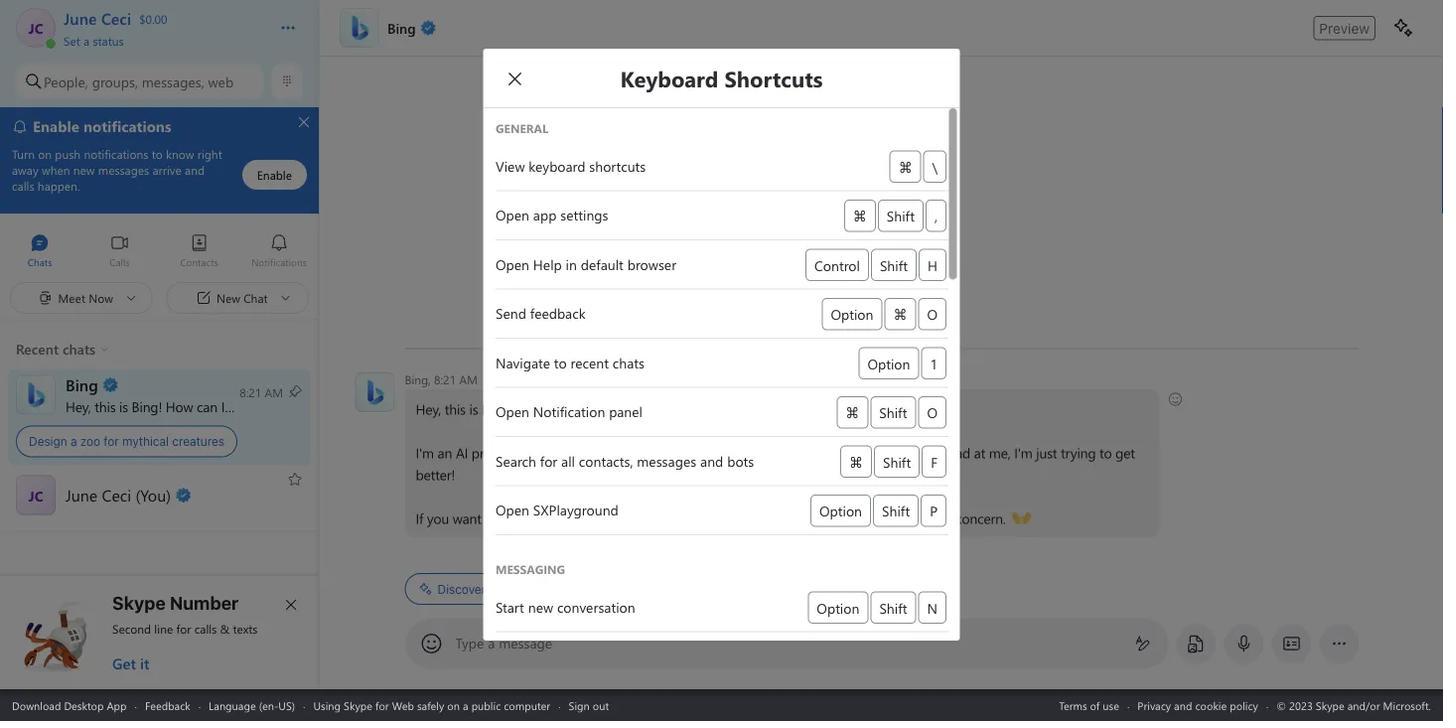 Task type: vqa. For each thing, say whether or not it's contained in the screenshot.
drafting on the right bottom
no



Task type: describe. For each thing, give the bounding box(es) containing it.
app
[[107, 698, 127, 713]]

don't
[[885, 443, 917, 462]]

(en-
[[259, 698, 278, 713]]

download
[[12, 698, 61, 713]]

use
[[1103, 698, 1119, 713]]

groups,
[[92, 72, 138, 91]]

0 horizontal spatial help
[[228, 397, 254, 416]]

send feedback. option command o element
[[483, 293, 960, 339]]

second line for calls & texts
[[112, 621, 258, 637]]

design
[[29, 435, 67, 448]]

1 horizontal spatial i
[[572, 400, 576, 418]]

using skype for web safely on a public computer link
[[313, 698, 550, 713]]

me,
[[989, 443, 1011, 462]]

skype number element
[[17, 592, 303, 673]]

if
[[683, 509, 690, 527]]

zoo
[[80, 435, 100, 448]]

it
[[140, 654, 149, 673]]

feedback link
[[145, 698, 190, 713]]

line
[[154, 621, 173, 637]]

might
[[718, 443, 753, 462]]

8:21
[[434, 371, 456, 387]]

magic
[[527, 582, 560, 596]]

over,
[[531, 509, 559, 527]]

type
[[455, 634, 484, 652]]

and
[[1174, 698, 1192, 713]]

1 horizontal spatial today?
[[635, 400, 674, 418]]

a for zoo
[[70, 435, 77, 448]]

me
[[796, 509, 815, 527]]

preview
[[1319, 20, 1370, 36]]

calls
[[194, 621, 217, 637]]

1 horizontal spatial is
[[469, 400, 478, 418]]

language
[[209, 698, 256, 713]]

web
[[392, 698, 414, 713]]

2 horizontal spatial to
[[1100, 443, 1112, 462]]

a right on
[[463, 698, 468, 713]]

better!
[[416, 465, 455, 484]]

safely
[[417, 698, 444, 713]]

so
[[523, 443, 537, 462]]

just inside i'm an ai preview, so i'm still learning. sometimes i might say something weird. don't get mad at me, i'm just trying to get better! if you want to start over, type
[[1036, 443, 1057, 462]]

bing's
[[489, 582, 523, 596]]

set a status
[[64, 32, 124, 48]]

people, groups, messages, web
[[44, 72, 234, 91]]

second
[[112, 621, 151, 637]]

ai
[[456, 443, 468, 462]]

newtopic
[[592, 509, 649, 527]]

skype inside skype number element
[[112, 592, 166, 613]]

weather?
[[847, 581, 894, 597]]

something
[[779, 443, 842, 462]]

feedback,
[[819, 509, 876, 527]]

get it
[[112, 654, 149, 673]]

0 horizontal spatial hey, this is bing ! how can i help you today?
[[66, 397, 326, 416]]

privacy and cookie policy
[[1138, 698, 1258, 713]]

.
[[649, 509, 651, 527]]

sign out link
[[569, 698, 609, 713]]

1 horizontal spatial hey,
[[416, 400, 441, 418]]

navigate to recent chats. option 1 element
[[483, 343, 960, 388]]

1 horizontal spatial how
[[517, 400, 544, 418]]

0 horizontal spatial can
[[197, 397, 218, 416]]

i'm an ai preview, so i'm still learning. sometimes i might say something weird. don't get mad at me, i'm just trying to get better! if you want to start over, type
[[416, 443, 1139, 527]]

newtopic . and if you want to give me feedback, just report a concern.
[[592, 509, 1009, 527]]

preview,
[[472, 443, 520, 462]]

0 vertical spatial for
[[104, 435, 119, 448]]

at
[[974, 443, 985, 462]]

open app settings. command shift comma element
[[483, 195, 960, 240]]

texts
[[233, 621, 258, 637]]

status
[[93, 32, 124, 48]]

the
[[827, 581, 844, 597]]

3 i'm from the left
[[1014, 443, 1033, 462]]

out
[[593, 698, 609, 713]]

start
[[501, 509, 528, 527]]

set a status button
[[64, 28, 260, 48]]

and
[[655, 509, 680, 527]]

a for message
[[488, 634, 495, 652]]

what's
[[789, 581, 824, 597]]

0 horizontal spatial !
[[158, 397, 162, 416]]

discover bing's magic
[[438, 582, 560, 596]]

concern.
[[956, 509, 1006, 527]]

trying
[[1061, 443, 1096, 462]]

for for second line for calls & texts
[[176, 621, 191, 637]]

1 horizontal spatial help
[[579, 400, 605, 418]]

set
[[64, 32, 80, 48]]

web
[[208, 72, 234, 91]]

give
[[768, 509, 793, 527]]

want inside i'm an ai preview, so i'm still learning. sometimes i might say something weird. don't get mad at me, i'm just trying to get better! if you want to start over, type
[[453, 509, 482, 527]]



Task type: locate. For each thing, give the bounding box(es) containing it.
0 horizontal spatial just
[[880, 509, 901, 527]]

policy
[[1230, 698, 1258, 713]]

skype up second
[[112, 592, 166, 613]]

open help in default browser. control shift h element
[[483, 244, 960, 290]]

1 horizontal spatial to
[[752, 509, 765, 527]]

language (en-us)
[[209, 698, 295, 713]]

0 vertical spatial just
[[1036, 443, 1057, 462]]

discover
[[438, 582, 486, 596]]

1 i'm from the left
[[416, 443, 434, 462]]

is
[[119, 397, 128, 416], [469, 400, 478, 418]]

for for using skype for web safely on a public computer
[[375, 698, 389, 713]]

feedback
[[145, 698, 190, 713]]

hey, up zoo at left bottom
[[66, 397, 91, 416]]

terms of use
[[1059, 698, 1119, 713]]

i left might
[[710, 443, 714, 462]]

(openhands)
[[1011, 508, 1086, 526]]

a inside "button"
[[83, 32, 89, 48]]

just left trying
[[1036, 443, 1057, 462]]

mad
[[944, 443, 970, 462]]

1 horizontal spatial bing
[[482, 400, 510, 418]]

to left give
[[752, 509, 765, 527]]

1 horizontal spatial for
[[176, 621, 191, 637]]

can
[[197, 397, 218, 416], [548, 400, 569, 418]]

2 want from the left
[[720, 509, 749, 527]]

language (en-us) link
[[209, 698, 295, 713]]

want
[[453, 509, 482, 527], [720, 509, 749, 527]]

for inside skype number element
[[176, 621, 191, 637]]

bing up preview,
[[482, 400, 510, 418]]

learning.
[[586, 443, 637, 462]]

0 horizontal spatial hey,
[[66, 397, 91, 416]]

2 horizontal spatial i'm
[[1014, 443, 1033, 462]]

number
[[170, 592, 239, 613]]

0 horizontal spatial is
[[119, 397, 128, 416]]

0 horizontal spatial this
[[95, 397, 116, 416]]

tab list
[[0, 224, 319, 279]]

1 horizontal spatial hey, this is bing ! how can i help you today?
[[416, 400, 678, 418]]

! up preview,
[[510, 400, 513, 418]]

want left give
[[720, 509, 749, 527]]

1 horizontal spatial get
[[1115, 443, 1135, 462]]

to left start
[[485, 509, 497, 527]]

0 horizontal spatial skype
[[112, 592, 166, 613]]

cookie
[[1195, 698, 1227, 713]]

messages,
[[142, 72, 204, 91]]

is up design a zoo for mythical creatures
[[119, 397, 128, 416]]

computer
[[504, 698, 550, 713]]

skype number
[[112, 592, 239, 613]]

of
[[1090, 698, 1100, 713]]

you inside i'm an ai preview, so i'm still learning. sometimes i might say something weird. don't get mad at me, i'm just trying to get better! if you want to start over, type
[[427, 509, 449, 527]]

hey, this is bing ! how can i help you today?
[[66, 397, 326, 416], [416, 400, 678, 418]]

still
[[563, 443, 582, 462]]

1 vertical spatial for
[[176, 621, 191, 637]]

search for all contacts, messages and bots. command shift f element
[[483, 441, 960, 486]]

2 get from the left
[[1115, 443, 1135, 462]]

get
[[112, 654, 136, 673]]

help
[[228, 397, 254, 416], [579, 400, 605, 418]]

hey,
[[66, 397, 91, 416], [416, 400, 441, 418]]

1 vertical spatial just
[[880, 509, 901, 527]]

people,
[[44, 72, 88, 91]]

i up creatures
[[221, 397, 225, 416]]

0 vertical spatial skype
[[112, 592, 166, 613]]

what's the weather?
[[789, 581, 894, 597]]

people, groups, messages, web button
[[16, 64, 263, 99]]

terms
[[1059, 698, 1087, 713]]

bing,
[[405, 371, 431, 387]]

using skype for web safely on a public computer
[[313, 698, 550, 713]]

skype
[[112, 592, 166, 613], [344, 698, 372, 713]]

sign
[[569, 698, 590, 713]]

Type a message text field
[[456, 634, 1119, 654]]

skype right using
[[344, 698, 372, 713]]

0 horizontal spatial today?
[[283, 397, 323, 416]]

type a message
[[455, 634, 552, 652]]

2 vertical spatial for
[[375, 698, 389, 713]]

just
[[1036, 443, 1057, 462], [880, 509, 901, 527]]

0 horizontal spatial how
[[166, 397, 193, 416]]

this up zoo at left bottom
[[95, 397, 116, 416]]

bing
[[132, 397, 158, 416], [482, 400, 510, 418]]

mythical
[[122, 435, 169, 448]]

how up so
[[517, 400, 544, 418]]

1 horizontal spatial this
[[445, 400, 466, 418]]

want left start
[[453, 509, 482, 527]]

0 horizontal spatial i
[[221, 397, 225, 416]]

2 horizontal spatial i
[[710, 443, 714, 462]]

a left zoo at left bottom
[[70, 435, 77, 448]]

report
[[904, 509, 941, 527]]

how
[[166, 397, 193, 416], [517, 400, 544, 418]]

get
[[921, 443, 940, 462], [1115, 443, 1135, 462]]

for right "line"
[[176, 621, 191, 637]]

i up the still
[[572, 400, 576, 418]]

get left mad
[[921, 443, 940, 462]]

if
[[416, 509, 423, 527]]

i'm right me, on the right bottom
[[1014, 443, 1033, 462]]

1 horizontal spatial want
[[720, 509, 749, 527]]

to
[[1100, 443, 1112, 462], [485, 509, 497, 527], [752, 509, 765, 527]]

start new conversation. option shift n element
[[483, 587, 960, 632]]

1 horizontal spatial !
[[510, 400, 513, 418]]

! up mythical
[[158, 397, 162, 416]]

sometimes
[[641, 443, 707, 462]]

i'm right so
[[541, 443, 559, 462]]

download desktop app link
[[12, 698, 127, 713]]

a right report at the bottom of the page
[[945, 509, 952, 527]]

1 horizontal spatial just
[[1036, 443, 1057, 462]]

bing, 8:21 am
[[405, 371, 478, 387]]

public
[[471, 698, 501, 713]]

just left report at the bottom of the page
[[880, 509, 901, 527]]

this down 8:21
[[445, 400, 466, 418]]

1 horizontal spatial can
[[548, 400, 569, 418]]

2 horizontal spatial for
[[375, 698, 389, 713]]

0 horizontal spatial bing
[[132, 397, 158, 416]]

i'm left an
[[416, 443, 434, 462]]

creatures
[[172, 435, 224, 448]]

for left web
[[375, 698, 389, 713]]

can up creatures
[[197, 397, 218, 416]]

bing up mythical
[[132, 397, 158, 416]]

a right type
[[488, 634, 495, 652]]

1 get from the left
[[921, 443, 940, 462]]

a right set
[[83, 32, 89, 48]]

get right trying
[[1115, 443, 1135, 462]]

message
[[499, 634, 552, 652]]

a for status
[[83, 32, 89, 48]]

hey, this is bing ! how can i help you today? up creatures
[[66, 397, 326, 416]]

can up the still
[[548, 400, 569, 418]]

hey, this is bing ! how can i help you today? up so
[[416, 400, 678, 418]]

desktop
[[64, 698, 104, 713]]

am
[[459, 371, 478, 387]]

terms of use link
[[1059, 698, 1119, 713]]

0 horizontal spatial want
[[453, 509, 482, 527]]

on
[[447, 698, 460, 713]]

download desktop app
[[12, 698, 127, 713]]

today?
[[283, 397, 323, 416], [635, 400, 674, 418]]

0 horizontal spatial to
[[485, 509, 497, 527]]

i inside i'm an ai preview, so i'm still learning. sometimes i might say something weird. don't get mad at me, i'm just trying to get better! if you want to start over, type
[[710, 443, 714, 462]]

to right trying
[[1100, 443, 1112, 462]]

design a zoo for mythical creatures
[[29, 435, 224, 448]]

privacy
[[1138, 698, 1171, 713]]

0 horizontal spatial i'm
[[416, 443, 434, 462]]

&
[[220, 621, 230, 637]]

1 vertical spatial skype
[[344, 698, 372, 713]]

1 horizontal spatial i'm
[[541, 443, 559, 462]]

!
[[158, 397, 162, 416], [510, 400, 513, 418]]

for right zoo at left bottom
[[104, 435, 119, 448]]

hey, down bing,
[[416, 400, 441, 418]]

2 i'm from the left
[[541, 443, 559, 462]]

view keyboard shortcuts. command \ element
[[483, 146, 960, 191]]

open sxplayground. option shift p element
[[483, 490, 960, 535]]

us)
[[278, 698, 295, 713]]

say
[[756, 443, 775, 462]]

0 horizontal spatial for
[[104, 435, 119, 448]]

using
[[313, 698, 341, 713]]

sign out
[[569, 698, 609, 713]]

how up creatures
[[166, 397, 193, 416]]

weird.
[[846, 443, 881, 462]]

i
[[221, 397, 225, 416], [572, 400, 576, 418], [710, 443, 714, 462]]

is down am at the bottom
[[469, 400, 478, 418]]

type
[[563, 509, 589, 527]]

1 want from the left
[[453, 509, 482, 527]]

privacy and cookie policy link
[[1138, 698, 1258, 713]]

0 horizontal spatial get
[[921, 443, 940, 462]]

1 horizontal spatial skype
[[344, 698, 372, 713]]

open notification panel. command shift o element
[[483, 392, 960, 437]]

an
[[438, 443, 452, 462]]



